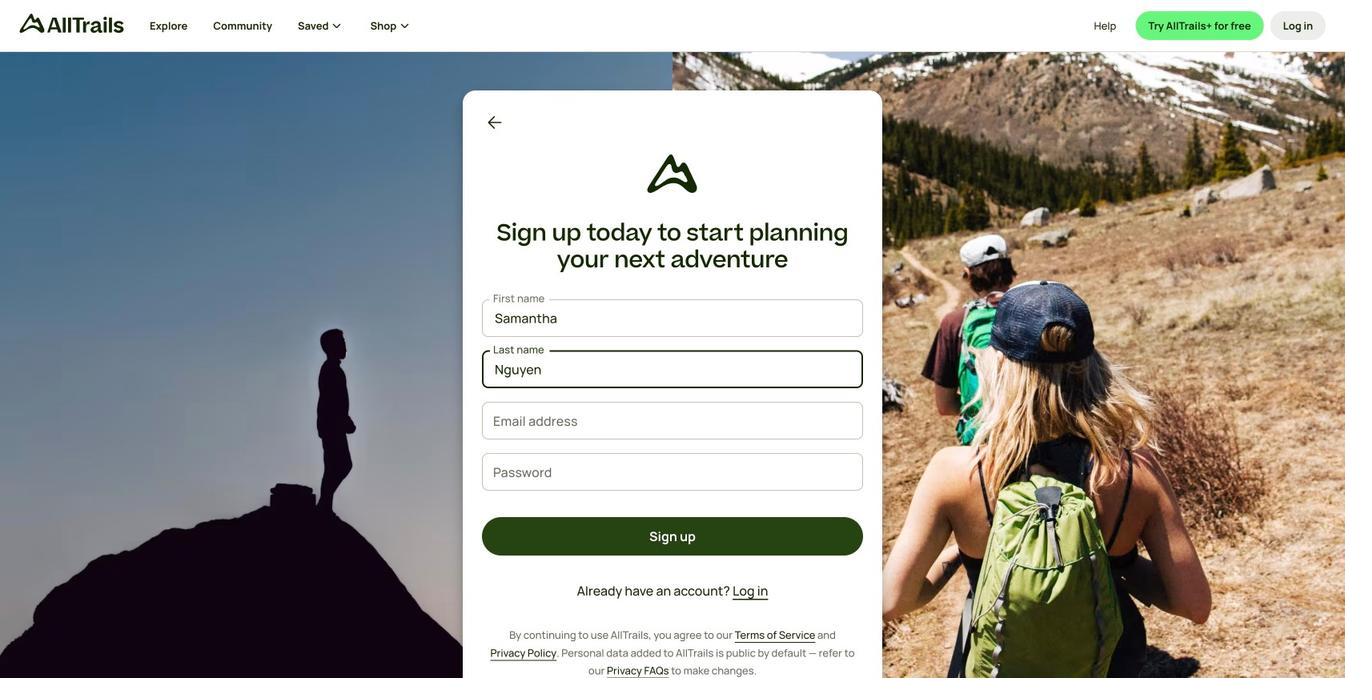 Task type: vqa. For each thing, say whether or not it's contained in the screenshot.
the On one side, a person is silhouetted atop a hill with the sunset behind them; on the other, a group in t-shirts walks a casual trail toward snow-peaked mountains. image
yes



Task type: locate. For each thing, give the bounding box(es) containing it.
dialog
[[0, 0, 1346, 678]]

go back image
[[485, 113, 505, 132]]

None password field
[[482, 455, 852, 490]]

None email field
[[482, 404, 852, 438]]

None text field
[[482, 301, 852, 336], [482, 353, 852, 387], [482, 301, 852, 336], [482, 353, 852, 387]]

on one side, a person is silhouetted atop a hill with the sunset behind them; on the other, a group in t-shirts walks a casual trail toward snow-peaked mountains. image
[[0, 52, 1346, 678]]



